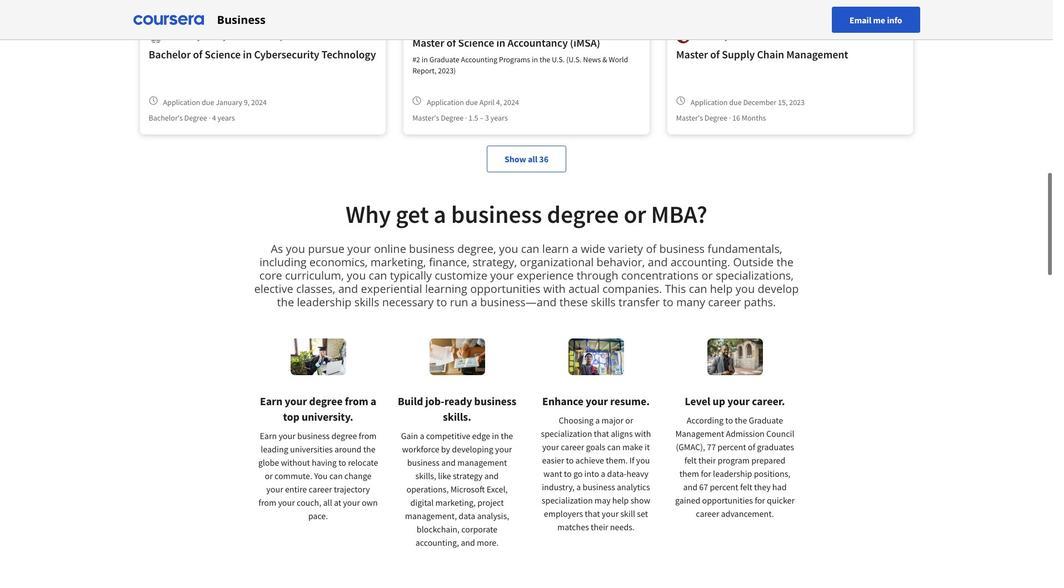 Task type: describe. For each thing, give the bounding box(es) containing it.
gain
[[401, 430, 418, 441]]

months
[[742, 113, 766, 123]]

business inside choosing a major or specialization that aligns with your career goals can make it easier to achieve them. if you want to go into a data-heavy industry, a business analytics specialization may help show employers that your skill set matches their needs.
[[583, 481, 615, 492]]

them.
[[606, 455, 628, 466]]

your down "entire"
[[278, 497, 295, 508]]

gained
[[675, 495, 701, 506]]

business—and
[[480, 295, 557, 310]]

to left 'go'
[[564, 468, 572, 479]]

help inside as you pursue your online business degree, you can learn a wide variety of business fundamentals, including economics, marketing, finance, strategy, organizational behavior, and accounting. outside the core curriculum, you can typically customize your experience through concentrations or specializations, elective classes, and experiential learning opportunities with actual companies. this can help you develop the leadership skills necessary to run a business—and these skills transfer to many career paths.
[[710, 281, 733, 296]]

can inside 'earn your business degree from leading universities around the globe without having to relocate or commute. you can change your entire career trajectory from your couch, all at your own pace.'
[[329, 470, 343, 481]]

marketing, inside gain a competitive edge in the workforce by developing your business and management skills, like strategy and operations, microsoft excel, digital marketing, project management, data analysis, blockchain, corporate accounting, and more.
[[436, 497, 476, 508]]

master for master of supply chain management
[[676, 47, 708, 61]]

science for accountancy
[[458, 36, 494, 49]]

pace.
[[308, 510, 328, 521]]

1 horizontal spatial for
[[755, 495, 765, 506]]

core
[[259, 268, 282, 283]]

2 vertical spatial from
[[259, 497, 276, 508]]

of inside as you pursue your online business degree, you can learn a wide variety of business fundamentals, including economics, marketing, finance, strategy, organizational behavior, and accounting. outside the core curriculum, you can typically customize your experience through concentrations or specializations, elective classes, and experiential learning opportunities with actual companies. this can help you develop the leadership skills necessary to run a business—and these skills transfer to many career paths.
[[646, 241, 657, 256]]

campus
[[265, 31, 292, 41]]

business up degree,
[[451, 199, 542, 230]]

experiential
[[361, 281, 422, 296]]

change
[[345, 470, 372, 481]]

your up business—and
[[490, 268, 514, 283]]

council
[[767, 428, 795, 439]]

employers
[[544, 508, 583, 519]]

chain
[[757, 47, 784, 61]]

16
[[733, 113, 740, 123]]

blockchain,
[[417, 524, 460, 535]]

want
[[544, 468, 562, 479]]

learn
[[542, 241, 569, 256]]

accountancy
[[508, 36, 568, 49]]

mba?
[[651, 199, 708, 230]]

of for university of maryland global campus
[[202, 31, 209, 41]]

data-
[[607, 468, 627, 479]]

or inside choosing a major or specialization that aligns with your career goals can make it easier to achieve them. if you want to go into a data-heavy industry, a business analytics specialization may help show employers that your skill set matches their needs.
[[625, 415, 633, 426]]

enhance
[[542, 394, 584, 408]]

graduates
[[757, 441, 794, 452]]

in down global
[[243, 47, 252, 61]]

of for master of science in accountancy (imsa) #2 in graduate accounting programs in the u.s. (u.s. news & world report, 2023)
[[447, 36, 456, 49]]

istock-623060690 super (1) image
[[568, 338, 624, 375]]

maryland
[[211, 31, 241, 41]]

the down core
[[277, 295, 294, 310]]

business down mba?
[[659, 241, 705, 256]]

you inside choosing a major or specialization that aligns with your career goals can make it easier to achieve them. if you want to go into a data-heavy industry, a business analytics specialization may help show employers that your skill set matches their needs.
[[636, 455, 650, 466]]

strategy
[[453, 470, 483, 481]]

a right into
[[601, 468, 606, 479]]

36
[[539, 153, 549, 165]]

management for according to the graduate management admission council (gmac), 77 percent of graduates felt their program prepared them for leadership positions, and 67 percent felt they had gained opportunities for quicker career advancement.
[[676, 428, 724, 439]]

or inside 'earn your business degree from leading universities around the globe without having to relocate or commute. you can change your entire career trajectory from your couch, all at your own pace.'
[[265, 470, 273, 481]]

and inside according to the graduate management admission council (gmac), 77 percent of graduates felt their program prepared them for leadership positions, and 67 percent felt they had gained opportunities for quicker career advancement.
[[683, 481, 698, 492]]

application due december 15, 2023
[[691, 97, 805, 107]]

show all 36
[[505, 153, 549, 165]]

business inside build job-ready business skills.
[[474, 394, 517, 408]]

or up variety
[[624, 199, 646, 230]]

microsoft
[[451, 484, 485, 495]]

why
[[346, 199, 391, 230]]

15,
[[778, 97, 788, 107]]

and down by
[[441, 457, 456, 468]]

their inside according to the graduate management admission council (gmac), 77 percent of graduates felt their program prepared them for leadership positions, and 67 percent felt they had gained opportunities for quicker career advancement.
[[699, 455, 716, 466]]

level
[[685, 394, 711, 408]]

commute.
[[275, 470, 312, 481]]

master of supply chain management
[[676, 47, 848, 61]]

master's for #2 in graduate accounting programs in the u.s. (u.s. news & world report, 2023)
[[413, 113, 439, 123]]

bachelor's
[[149, 113, 183, 123]]

industry,
[[542, 481, 575, 492]]

can down online
[[369, 268, 387, 283]]

career inside as you pursue your online business degree, you can learn a wide variety of business fundamentals, including economics, marketing, finance, strategy, organizational behavior, and accounting. outside the core curriculum, you can typically customize your experience through concentrations or specializations, elective classes, and experiential learning opportunities with actual companies. this can help you develop the leadership skills necessary to run a business—and these skills transfer to many career paths.
[[708, 295, 741, 310]]

earn your business degree from leading universities around the globe without having to relocate or commute. you can change your entire career trajectory from your couch, all at your own pace.
[[258, 430, 378, 521]]

set
[[637, 508, 648, 519]]

skills,
[[416, 470, 436, 481]]

career inside 'earn your business degree from leading universities around the globe without having to relocate or commute. you can change your entire career trajectory from your couch, all at your own pace.'
[[309, 484, 332, 495]]

your up leading
[[279, 430, 296, 441]]

workforce
[[402, 444, 439, 455]]

according
[[687, 415, 724, 426]]

admission
[[726, 428, 765, 439]]

your left online
[[347, 241, 371, 256]]

develop
[[758, 281, 799, 296]]

can inside choosing a major or specialization that aligns with your career goals can make it easier to achieve them. if you want to go into a data-heavy industry, a business analytics specialization may help show employers that your skill set matches their needs.
[[607, 441, 621, 452]]

earn for earn your business degree from leading universities around the globe without having to relocate or commute. you can change your entire career trajectory from your couch, all at your own pace.
[[260, 430, 277, 441]]

show
[[631, 495, 650, 506]]

opportunities inside as you pursue your online business degree, you can learn a wide variety of business fundamentals, including economics, marketing, finance, strategy, organizational behavior, and accounting. outside the core curriculum, you can typically customize your experience through concentrations or specializations, elective classes, and experiential learning opportunities with actual companies. this can help you develop the leadership skills necessary to run a business—and these skills transfer to many career paths.
[[470, 281, 541, 296]]

their inside choosing a major or specialization that aligns with your career goals can make it easier to achieve them. if you want to go into a data-heavy industry, a business analytics specialization may help show employers that your skill set matches their needs.
[[591, 521, 608, 533]]

your right up
[[728, 394, 750, 408]]

1 skills from the left
[[354, 295, 379, 310]]

around
[[335, 444, 362, 455]]

of for university of oklahoma
[[730, 31, 737, 41]]

you right curriculum,
[[347, 268, 366, 283]]

january
[[216, 97, 242, 107]]

your down trajectory
[[343, 497, 360, 508]]

the inside 'earn your business degree from leading universities around the globe without having to relocate or commute. you can change your entire career trajectory from your couch, all at your own pace.'
[[363, 444, 376, 455]]

to up 'go'
[[566, 455, 574, 466]]

show
[[505, 153, 526, 165]]

including
[[260, 255, 307, 270]]

–
[[480, 113, 484, 123]]

can right 'this'
[[689, 281, 707, 296]]

management,
[[405, 510, 457, 521]]

2023
[[789, 97, 805, 107]]

me
[[873, 14, 886, 25]]

outside
[[733, 255, 774, 270]]

2 skills from the left
[[591, 295, 616, 310]]

earn your degree from a top university.
[[260, 394, 376, 424]]

operations,
[[407, 484, 449, 495]]

email me info button
[[832, 7, 920, 33]]

according to the graduate management admission council (gmac), 77 percent of graduates felt their program prepared them for leadership positions, and 67 percent felt they had gained opportunities for quicker career advancement.
[[675, 415, 795, 519]]

business up typically
[[409, 241, 455, 256]]

(gmac),
[[676, 441, 705, 452]]

the inside master of science in accountancy (imsa) #2 in graduate accounting programs in the u.s. (u.s. news & world report, 2023)
[[540, 54, 550, 64]]

9,
[[244, 97, 250, 107]]

from inside "earn your degree from a top university."
[[345, 394, 368, 408]]

economics,
[[310, 255, 368, 270]]

december
[[743, 97, 777, 107]]

all inside 'earn your business degree from leading universities around the globe without having to relocate or commute. you can change your entire career trajectory from your couch, all at your own pace.'
[[323, 497, 332, 508]]

77
[[707, 441, 716, 452]]

variety
[[608, 241, 643, 256]]

like
[[438, 470, 451, 481]]

1 vertical spatial from
[[359, 430, 377, 441]]

of for master of supply chain management
[[710, 47, 720, 61]]

them
[[680, 468, 699, 479]]

job-
[[425, 394, 444, 408]]

to inside according to the graduate management admission council (gmac), 77 percent of graduates felt their program prepared them for leadership positions, and 67 percent felt they had gained opportunities for quicker career advancement.
[[726, 415, 733, 426]]

globe
[[258, 457, 279, 468]]

all inside button
[[528, 153, 538, 165]]

a down 'go'
[[577, 481, 581, 492]]

global
[[243, 31, 264, 41]]

project
[[478, 497, 504, 508]]

· for bachelor of science in cybersecurity technology
[[209, 113, 211, 123]]

actual
[[569, 281, 600, 296]]

companies.
[[603, 281, 662, 296]]

elective
[[254, 281, 293, 296]]

a inside "earn your degree from a top university."
[[371, 394, 376, 408]]

your up easier
[[542, 441, 559, 452]]

at
[[334, 497, 341, 508]]

0 vertical spatial percent
[[718, 441, 746, 452]]

and down the economics,
[[338, 281, 358, 296]]

transfer
[[619, 295, 660, 310]]

needs.
[[610, 521, 635, 533]]

learning
[[425, 281, 468, 296]]

in inside gain a competitive edge in the workforce by developing your business and management skills, like strategy and operations, microsoft excel, digital marketing, project management, data analysis, blockchain, corporate accounting, and more.
[[492, 430, 499, 441]]

show all 36 button
[[487, 146, 566, 172]]

your up major
[[586, 394, 608, 408]]

curriculum,
[[285, 268, 344, 283]]

supply
[[722, 47, 755, 61]]

they
[[754, 481, 771, 492]]

choosing a major or specialization that aligns with your career goals can make it easier to achieve them. if you want to go into a data-heavy industry, a business analytics specialization may help show employers that your skill set matches their needs.
[[541, 415, 651, 533]]

due for master of supply chain management
[[729, 97, 742, 107]]

master's degree · 16 months
[[676, 113, 766, 123]]

up
[[713, 394, 725, 408]]

info
[[887, 14, 902, 25]]

· for #2 in graduate accounting programs in the u.s. (u.s. news & world report, 2023)
[[465, 113, 467, 123]]

due for #2 in graduate accounting programs in the u.s. (u.s. news & world report, 2023)
[[466, 97, 478, 107]]

career.
[[752, 394, 785, 408]]

(imsa)
[[570, 36, 600, 49]]

application for master of supply chain management
[[691, 97, 728, 107]]

1 years from the left
[[218, 113, 235, 123]]



Task type: locate. For each thing, give the bounding box(es) containing it.
university up bachelor
[[168, 31, 201, 41]]

having
[[312, 457, 337, 468]]

or up aligns
[[625, 415, 633, 426]]

opportunities up the advancement.
[[702, 495, 753, 506]]

2 earn from the top
[[260, 430, 277, 441]]

the inside according to the graduate management admission council (gmac), 77 percent of graduates felt their program prepared them for leadership positions, and 67 percent felt they had gained opportunities for quicker career advancement.
[[735, 415, 747, 426]]

career inside according to the graduate management admission council (gmac), 77 percent of graduates felt their program prepared them for leadership positions, and 67 percent felt they had gained opportunities for quicker career advancement.
[[696, 508, 719, 519]]

technology
[[322, 47, 376, 61]]

2024 for bachelor of science in cybersecurity technology
[[251, 97, 267, 107]]

specializations,
[[716, 268, 794, 283]]

email me info
[[850, 14, 902, 25]]

1 vertical spatial graduate
[[749, 415, 783, 426]]

university of oklahoma
[[696, 31, 772, 41]]

· left 1.5
[[465, 113, 467, 123]]

of inside master of science in accountancy (imsa) #2 in graduate accounting programs in the u.s. (u.s. news & world report, 2023)
[[447, 36, 456, 49]]

into
[[585, 468, 599, 479]]

master inside master of science in accountancy (imsa) #2 in graduate accounting programs in the u.s. (u.s. news & world report, 2023)
[[413, 36, 444, 49]]

2 horizontal spatial application
[[691, 97, 728, 107]]

1 vertical spatial specialization
[[542, 495, 593, 506]]

resume.
[[610, 394, 650, 408]]

1 due from the left
[[202, 97, 214, 107]]

management inside according to the graduate management admission council (gmac), 77 percent of graduates felt their program prepared them for leadership positions, and 67 percent felt they had gained opportunities for quicker career advancement.
[[676, 428, 724, 439]]

due up 16
[[729, 97, 742, 107]]

2 · from the left
[[465, 113, 467, 123]]

0 vertical spatial degree
[[547, 199, 619, 230]]

degree up the university.
[[309, 394, 343, 408]]

science up accounting
[[458, 36, 494, 49]]

for up the 67 at right bottom
[[701, 468, 711, 479]]

and down corporate
[[461, 537, 475, 548]]

university of oklahoma logo image
[[676, 29, 690, 43]]

of up supply
[[730, 31, 737, 41]]

2024 right 4,
[[504, 97, 519, 107]]

0 horizontal spatial university
[[168, 31, 201, 41]]

1 vertical spatial percent
[[710, 481, 739, 492]]

1 horizontal spatial due
[[466, 97, 478, 107]]

1 horizontal spatial years
[[491, 113, 508, 123]]

university of maryland global campus logo image
[[149, 29, 163, 43]]

management
[[787, 47, 848, 61], [676, 428, 724, 439]]

quicker
[[767, 495, 795, 506]]

2023)
[[438, 66, 456, 76]]

master up #2
[[413, 36, 444, 49]]

1.5
[[469, 113, 478, 123]]

0 horizontal spatial graduate
[[430, 54, 460, 64]]

0 horizontal spatial application
[[163, 97, 200, 107]]

help inside choosing a major or specialization that aligns with your career goals can make it easier to achieve them. if you want to go into a data-heavy industry, a business analytics specialization may help show employers that your skill set matches their needs.
[[612, 495, 629, 506]]

1 vertical spatial felt
[[740, 481, 753, 492]]

entire
[[285, 484, 307, 495]]

0 vertical spatial earn
[[260, 394, 283, 408]]

&
[[603, 54, 607, 64]]

2 master's from the left
[[676, 113, 703, 123]]

0 vertical spatial marketing,
[[371, 255, 426, 270]]

0 vertical spatial for
[[701, 468, 711, 479]]

0 vertical spatial graduate
[[430, 54, 460, 64]]

1 horizontal spatial skills
[[591, 295, 616, 310]]

relocate
[[348, 457, 378, 468]]

earn
[[260, 394, 283, 408], [260, 430, 277, 441]]

1 vertical spatial leadership
[[713, 468, 752, 479]]

1 vertical spatial that
[[585, 508, 600, 519]]

master's for master of supply chain management
[[676, 113, 703, 123]]

to left "run"
[[437, 295, 447, 310]]

to down level up your career.
[[726, 415, 733, 426]]

more.
[[477, 537, 499, 548]]

that down may
[[585, 508, 600, 519]]

these
[[560, 295, 588, 310]]

excel,
[[487, 484, 508, 495]]

you down outside
[[736, 281, 755, 296]]

organizational
[[520, 255, 594, 270]]

their left needs. on the bottom of the page
[[591, 521, 608, 533]]

1 horizontal spatial science
[[458, 36, 494, 49]]

0 horizontal spatial skills
[[354, 295, 379, 310]]

graduate up 2023)
[[430, 54, 460, 64]]

2 years from the left
[[491, 113, 508, 123]]

0 vertical spatial leadership
[[297, 295, 352, 310]]

1 horizontal spatial master
[[676, 47, 708, 61]]

graduate down career.
[[749, 415, 783, 426]]

of right bachelor
[[193, 47, 203, 61]]

2 university from the left
[[696, 31, 729, 41]]

4,
[[496, 97, 502, 107]]

and up 'this'
[[648, 255, 668, 270]]

2 vertical spatial degree
[[332, 430, 357, 441]]

you right degree,
[[499, 241, 518, 256]]

1 horizontal spatial marketing,
[[436, 497, 476, 508]]

career inside choosing a major or specialization that aligns with your career goals can make it easier to achieve them. if you want to go into a data-heavy industry, a business analytics specialization may help show employers that your skill set matches their needs.
[[561, 441, 584, 452]]

0 vertical spatial that
[[594, 428, 609, 439]]

heavy
[[627, 468, 649, 479]]

many
[[676, 295, 705, 310]]

due up 4
[[202, 97, 214, 107]]

1 horizontal spatial master's
[[676, 113, 703, 123]]

business inside gain a competitive edge in the workforce by developing your business and management skills, like strategy and operations, microsoft excel, digital marketing, project management, data analysis, blockchain, corporate accounting, and more.
[[407, 457, 440, 468]]

2 degree from the left
[[441, 113, 464, 123]]

1 horizontal spatial university
[[696, 31, 729, 41]]

2 2024 from the left
[[504, 97, 519, 107]]

can
[[521, 241, 540, 256], [369, 268, 387, 283], [689, 281, 707, 296], [607, 441, 621, 452], [329, 470, 343, 481]]

3 application from the left
[[691, 97, 728, 107]]

1 vertical spatial all
[[323, 497, 332, 508]]

application up master's degree · 1.5 – 3 years
[[427, 97, 464, 107]]

you
[[286, 241, 305, 256], [499, 241, 518, 256], [347, 268, 366, 283], [736, 281, 755, 296], [636, 455, 650, 466]]

to down around at the left
[[339, 457, 346, 468]]

a right 'gain'
[[420, 430, 424, 441]]

0 vertical spatial all
[[528, 153, 538, 165]]

a left major
[[595, 415, 600, 426]]

in right edge
[[492, 430, 499, 441]]

the up develop at right
[[777, 255, 794, 270]]

from up the university.
[[345, 394, 368, 408]]

0 vertical spatial management
[[787, 47, 848, 61]]

graduate inside master of science in accountancy (imsa) #2 in graduate accounting programs in the u.s. (u.s. news & world report, 2023)
[[430, 54, 460, 64]]

1 application from the left
[[163, 97, 200, 107]]

1 horizontal spatial application
[[427, 97, 464, 107]]

1 vertical spatial help
[[612, 495, 629, 506]]

with inside as you pursue your online business degree, you can learn a wide variety of business fundamentals, including economics, marketing, finance, strategy, organizational behavior, and accounting. outside the core curriculum, you can typically customize your experience through concentrations or specializations, elective classes, and experiential learning opportunities with actual companies. this can help you develop the leadership skills necessary to run a business—and these skills transfer to many career paths.
[[544, 281, 566, 296]]

3 · from the left
[[729, 113, 731, 123]]

0 horizontal spatial help
[[612, 495, 629, 506]]

due for bachelor of science in cybersecurity technology
[[202, 97, 214, 107]]

the up admission
[[735, 415, 747, 426]]

help up the skill
[[612, 495, 629, 506]]

0 horizontal spatial science
[[205, 47, 241, 61]]

1 · from the left
[[209, 113, 211, 123]]

a right "run"
[[471, 295, 477, 310]]

analytics
[[617, 481, 650, 492]]

earn inside "earn your degree from a top university."
[[260, 394, 283, 408]]

master of science in accountancy (imsa) #2 in graduate accounting programs in the u.s. (u.s. news & world report, 2023)
[[413, 36, 628, 76]]

to inside 'earn your business degree from leading universities around the globe without having to relocate or commute. you can change your entire career trajectory from your couch, all at your own pace.'
[[339, 457, 346, 468]]

leadership inside as you pursue your online business degree, you can learn a wide variety of business fundamentals, including economics, marketing, finance, strategy, organizational behavior, and accounting. outside the core curriculum, you can typically customize your experience through concentrations or specializations, elective classes, and experiential learning opportunities with actual companies. this can help you develop the leadership skills necessary to run a business—and these skills transfer to many career paths.
[[297, 295, 352, 310]]

developing
[[452, 444, 494, 455]]

management for master of supply chain management
[[787, 47, 848, 61]]

university right university of oklahoma logo
[[696, 31, 729, 41]]

degree inside "earn your degree from a top university."
[[309, 394, 343, 408]]

1 horizontal spatial opportunities
[[702, 495, 753, 506]]

science inside master of science in accountancy (imsa) #2 in graduate accounting programs in the u.s. (u.s. news & world report, 2023)
[[458, 36, 494, 49]]

the up relocate
[[363, 444, 376, 455]]

· for master of supply chain management
[[729, 113, 731, 123]]

0 vertical spatial their
[[699, 455, 716, 466]]

marketing, inside as you pursue your online business degree, you can learn a wide variety of business fundamentals, including economics, marketing, finance, strategy, organizational behavior, and accounting. outside the core curriculum, you can typically customize your experience through concentrations or specializations, elective classes, and experiential learning opportunities with actual companies. this can help you develop the leadership skills necessary to run a business—and these skills transfer to many career paths.
[[371, 255, 426, 270]]

your inside "earn your degree from a top university."
[[285, 394, 307, 408]]

degree for #2 in graduate accounting programs in the u.s. (u.s. news & world report, 2023)
[[441, 113, 464, 123]]

you right as
[[286, 241, 305, 256]]

your inside gain a competitive edge in the workforce by developing your business and management skills, like strategy and operations, microsoft excel, digital marketing, project management, data analysis, blockchain, corporate accounting, and more.
[[495, 444, 512, 455]]

bachelor
[[149, 47, 191, 61]]

degree for master of supply chain management
[[705, 113, 728, 123]]

2 horizontal spatial ·
[[729, 113, 731, 123]]

leading
[[261, 444, 288, 455]]

a
[[434, 199, 446, 230], [572, 241, 578, 256], [471, 295, 477, 310], [371, 394, 376, 408], [595, 415, 600, 426], [420, 430, 424, 441], [601, 468, 606, 479], [577, 481, 581, 492]]

application up bachelor's degree · 4 years
[[163, 97, 200, 107]]

1 horizontal spatial degree
[[441, 113, 464, 123]]

1 2024 from the left
[[251, 97, 267, 107]]

of inside according to the graduate management admission council (gmac), 77 percent of graduates felt their program prepared them for leadership positions, and 67 percent felt they had gained opportunities for quicker career advancement.
[[748, 441, 755, 452]]

science down maryland
[[205, 47, 241, 61]]

leadership down program
[[713, 468, 752, 479]]

had
[[773, 481, 787, 492]]

master's left 16
[[676, 113, 703, 123]]

you
[[314, 470, 328, 481]]

0 vertical spatial opportunities
[[470, 281, 541, 296]]

graduate inside according to the graduate management admission council (gmac), 77 percent of graduates felt their program prepared them for leadership positions, and 67 percent felt they had gained opportunities for quicker career advancement.
[[749, 415, 783, 426]]

earn for earn your degree from a top university.
[[260, 394, 283, 408]]

degree for bachelor of science in cybersecurity technology
[[184, 113, 207, 123]]

career
[[708, 295, 741, 310], [561, 441, 584, 452], [309, 484, 332, 495], [696, 508, 719, 519]]

due left april
[[466, 97, 478, 107]]

oklahoma
[[738, 31, 772, 41]]

0 vertical spatial specialization
[[541, 428, 592, 439]]

0 horizontal spatial 2024
[[251, 97, 267, 107]]

university for master
[[696, 31, 729, 41]]

1 horizontal spatial graduate
[[749, 415, 783, 426]]

a inside gain a competitive edge in the workforce by developing your business and management skills, like strategy and operations, microsoft excel, digital marketing, project management, data analysis, blockchain, corporate accounting, and more.
[[420, 430, 424, 441]]

felt down (gmac), at bottom right
[[685, 455, 697, 466]]

cybersecurity
[[254, 47, 319, 61]]

2024 for #2 in graduate accounting programs in the u.s. (u.s. news & world report, 2023)
[[504, 97, 519, 107]]

business inside 'earn your business degree from leading universities around the globe without having to relocate or commute. you can change your entire career trajectory from your couch, all at your own pace.'
[[297, 430, 330, 441]]

build job-ready business skills.
[[398, 394, 517, 424]]

1 university from the left
[[168, 31, 201, 41]]

0 horizontal spatial marketing,
[[371, 255, 426, 270]]

digital
[[410, 497, 434, 508]]

application up master's degree · 16 months
[[691, 97, 728, 107]]

0 horizontal spatial all
[[323, 497, 332, 508]]

1 horizontal spatial management
[[787, 47, 848, 61]]

online
[[374, 241, 406, 256]]

0 vertical spatial with
[[544, 281, 566, 296]]

all left the 36
[[528, 153, 538, 165]]

the left u.s.
[[540, 54, 550, 64]]

1 vertical spatial their
[[591, 521, 608, 533]]

1 horizontal spatial all
[[528, 153, 538, 165]]

your up management
[[495, 444, 512, 455]]

0 vertical spatial from
[[345, 394, 368, 408]]

1 horizontal spatial 2024
[[504, 97, 519, 107]]

universities
[[290, 444, 333, 455]]

of for bachelor of science in cybersecurity technology
[[193, 47, 203, 61]]

university for bachelor
[[168, 31, 201, 41]]

2 application from the left
[[427, 97, 464, 107]]

0 horizontal spatial management
[[676, 428, 724, 439]]

if
[[630, 455, 635, 466]]

skills left necessary
[[354, 295, 379, 310]]

1 horizontal spatial leadership
[[713, 468, 752, 479]]

finance,
[[429, 255, 470, 270]]

business up skills,
[[407, 457, 440, 468]]

can up them.
[[607, 441, 621, 452]]

1 master's from the left
[[413, 113, 439, 123]]

1 earn from the top
[[260, 394, 283, 408]]

classes,
[[296, 281, 335, 296]]

1 vertical spatial marketing,
[[436, 497, 476, 508]]

· left 4
[[209, 113, 211, 123]]

0 horizontal spatial for
[[701, 468, 711, 479]]

marketing, up experiential
[[371, 255, 426, 270]]

3 due from the left
[[729, 97, 742, 107]]

0 horizontal spatial due
[[202, 97, 214, 107]]

as you pursue your online business degree, you can learn a wide variety of business fundamentals, including economics, marketing, finance, strategy, organizational behavior, and accounting. outside the core curriculum, you can typically customize your experience through concentrations or specializations, elective classes, and experiential learning opportunities with actual companies. this can help you develop the leadership skills necessary to run a business—and these skills transfer to many career paths.
[[254, 241, 799, 310]]

opportunities down the strategy,
[[470, 281, 541, 296]]

in down accountancy
[[532, 54, 538, 64]]

your up 'top'
[[285, 394, 307, 408]]

application
[[163, 97, 200, 107], [427, 97, 464, 107], [691, 97, 728, 107]]

#2
[[413, 54, 420, 64]]

business up universities
[[297, 430, 330, 441]]

career down you
[[309, 484, 332, 495]]

1 horizontal spatial ·
[[465, 113, 467, 123]]

marketing, up data
[[436, 497, 476, 508]]

email
[[850, 14, 872, 25]]

this
[[665, 281, 686, 296]]

advancement.
[[721, 508, 774, 519]]

0 horizontal spatial felt
[[685, 455, 697, 466]]

0 horizontal spatial master
[[413, 36, 444, 49]]

1 vertical spatial earn
[[260, 430, 277, 441]]

2024 right 9,
[[251, 97, 267, 107]]

opportunities inside according to the graduate management admission council (gmac), 77 percent of graduates felt their program prepared them for leadership positions, and 67 percent felt they had gained opportunities for quicker career advancement.
[[702, 495, 753, 506]]

1 horizontal spatial help
[[710, 281, 733, 296]]

specialization up employers
[[542, 495, 593, 506]]

and up "excel,"
[[485, 470, 499, 481]]

0 horizontal spatial opportunities
[[470, 281, 541, 296]]

your down may
[[602, 508, 619, 519]]

earn inside 'earn your business degree from leading universities around the globe without having to relocate or commute. you can change your entire career trajectory from your couch, all at your own pace.'
[[260, 430, 277, 441]]

2 horizontal spatial due
[[729, 97, 742, 107]]

for down they
[[755, 495, 765, 506]]

edge
[[472, 430, 490, 441]]

to left many
[[663, 295, 674, 310]]

0 horizontal spatial ·
[[209, 113, 211, 123]]

business up may
[[583, 481, 615, 492]]

or inside as you pursue your online business degree, you can learn a wide variety of business fundamentals, including economics, marketing, finance, strategy, organizational behavior, and accounting. outside the core curriculum, you can typically customize your experience through concentrations or specializations, elective classes, and experiential learning opportunities with actual companies. this can help you develop the leadership skills necessary to run a business—and these skills transfer to many career paths.
[[702, 268, 713, 283]]

with inside choosing a major or specialization that aligns with your career goals can make it easier to achieve them. if you want to go into a data-heavy industry, a business analytics specialization may help show employers that your skill set matches their needs.
[[635, 428, 651, 439]]

0 horizontal spatial years
[[218, 113, 235, 123]]

of left supply
[[710, 47, 720, 61]]

report,
[[413, 66, 437, 76]]

leadership inside according to the graduate management admission council (gmac), 77 percent of graduates felt their program prepared them for leadership positions, and 67 percent felt they had gained opportunities for quicker career advancement.
[[713, 468, 752, 479]]

0 horizontal spatial master's
[[413, 113, 439, 123]]

1 vertical spatial with
[[635, 428, 651, 439]]

fundamentals,
[[708, 241, 783, 256]]

you right if
[[636, 455, 650, 466]]

from down commute.
[[259, 497, 276, 508]]

application for #2 in graduate accounting programs in the u.s. (u.s. news & world report, 2023)
[[427, 97, 464, 107]]

concentrations
[[621, 268, 699, 283]]

analysis,
[[477, 510, 509, 521]]

1 horizontal spatial felt
[[740, 481, 753, 492]]

paths.
[[744, 295, 776, 310]]

1 horizontal spatial their
[[699, 455, 716, 466]]

trajectory
[[334, 484, 370, 495]]

1 degree from the left
[[184, 113, 207, 123]]

1 vertical spatial opportunities
[[702, 495, 753, 506]]

necessary
[[382, 295, 434, 310]]

run
[[450, 295, 468, 310]]

level up your career.
[[685, 394, 785, 408]]

prepared
[[752, 455, 786, 466]]

matches
[[558, 521, 589, 533]]

0 horizontal spatial degree
[[184, 113, 207, 123]]

a left build
[[371, 394, 376, 408]]

of up 2023)
[[447, 36, 456, 49]]

master for master of science in accountancy (imsa) #2 in graduate accounting programs in the u.s. (u.s. news & world report, 2023)
[[413, 36, 444, 49]]

can left learn on the top right of page
[[521, 241, 540, 256]]

3 degree from the left
[[705, 113, 728, 123]]

0 horizontal spatial leadership
[[297, 295, 352, 310]]

in up programs
[[496, 36, 505, 49]]

degree left 16
[[705, 113, 728, 123]]

for
[[701, 468, 711, 479], [755, 495, 765, 506]]

2 horizontal spatial degree
[[705, 113, 728, 123]]

with down organizational
[[544, 281, 566, 296]]

4
[[212, 113, 216, 123]]

career right many
[[708, 295, 741, 310]]

specialization down choosing
[[541, 428, 592, 439]]

0 horizontal spatial their
[[591, 521, 608, 533]]

0 horizontal spatial with
[[544, 281, 566, 296]]

leadership down curriculum,
[[297, 295, 352, 310]]

a left wide
[[572, 241, 578, 256]]

1 vertical spatial for
[[755, 495, 765, 506]]

1 vertical spatial degree
[[309, 394, 343, 408]]

management right chain
[[787, 47, 848, 61]]

or up many
[[702, 268, 713, 283]]

strategy,
[[473, 255, 517, 270]]

1 horizontal spatial with
[[635, 428, 651, 439]]

university.
[[302, 410, 353, 424]]

0 vertical spatial help
[[710, 281, 733, 296]]

wide
[[581, 241, 605, 256]]

a right get
[[434, 199, 446, 230]]

ready
[[444, 394, 472, 408]]

application for bachelor of science in cybersecurity technology
[[163, 97, 200, 107]]

aligns
[[611, 428, 633, 439]]

in right #2
[[422, 54, 428, 64]]

degree
[[184, 113, 207, 123], [441, 113, 464, 123], [705, 113, 728, 123]]

0 vertical spatial felt
[[685, 455, 697, 466]]

news
[[583, 54, 601, 64]]

or
[[624, 199, 646, 230], [702, 268, 713, 283], [625, 415, 633, 426], [265, 470, 273, 481]]

degree up around at the left
[[332, 430, 357, 441]]

coursera image
[[133, 11, 204, 29]]

career down gained
[[696, 508, 719, 519]]

with up it
[[635, 428, 651, 439]]

science for cybersecurity
[[205, 47, 241, 61]]

2 due from the left
[[466, 97, 478, 107]]

of
[[202, 31, 209, 41], [730, 31, 737, 41], [447, 36, 456, 49], [193, 47, 203, 61], [710, 47, 720, 61], [646, 241, 657, 256], [748, 441, 755, 452]]

the inside gain a competitive edge in the workforce by developing your business and management skills, like strategy and operations, microsoft excel, digital marketing, project management, data analysis, blockchain, corporate accounting, and more.
[[501, 430, 513, 441]]

easier
[[542, 455, 564, 466]]

your left "entire"
[[266, 484, 283, 495]]

1 vertical spatial management
[[676, 428, 724, 439]]

choosing
[[559, 415, 594, 426]]

degree inside 'earn your business degree from leading universities around the globe without having to relocate or commute. you can change your entire career trajectory from your couch, all at your own pace.'
[[332, 430, 357, 441]]



Task type: vqa. For each thing, say whether or not it's contained in the screenshot.
peterson
no



